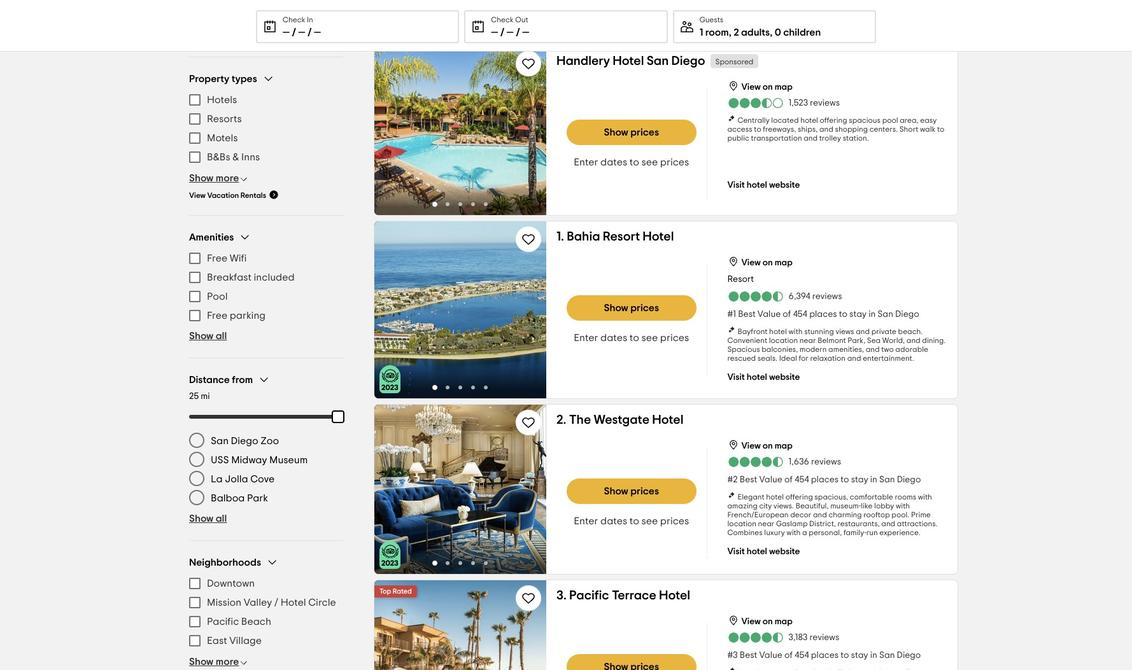 Task type: describe. For each thing, give the bounding box(es) containing it.
types
[[232, 74, 257, 84]]

view vacation rentals
[[189, 192, 266, 199]]

hotel inside handlery hotel san diego link
[[613, 54, 644, 67]]

1 see from the top
[[642, 157, 658, 167]]

menu for property types
[[189, 90, 343, 167]]

neighborhoods
[[189, 557, 261, 568]]

near inside elegant hotel offering spacious, comfortable rooms with amazing city views. beautiful, museum-like lobby with french/european decor and charming rooftop pool. prime location near gaslamp district, restaurants, and attractions. combines luxury with a personal, family-run experience.
[[758, 520, 774, 528]]

1,636 reviews button
[[727, 456, 841, 468]]

area,
[[900, 116, 919, 124]]

more for b&bs
[[216, 173, 239, 183]]

0 vertical spatial included
[[252, 8, 293, 18]]

downtown
[[207, 579, 255, 589]]

in
[[307, 16, 313, 24]]

3
[[733, 651, 738, 660]]

check for check in — / — / —
[[283, 16, 305, 24]]

1 visit hotel website link from the top
[[727, 178, 800, 191]]

adults
[[741, 27, 770, 38]]

luxury
[[764, 529, 785, 536]]

with up prime
[[918, 493, 932, 501]]

with down gaslamp
[[787, 529, 801, 536]]

1 save to a trip image from the top
[[521, 231, 536, 247]]

top rated link
[[374, 580, 417, 598]]

in san diego
[[441, 14, 501, 24]]

hotel inside menu
[[281, 598, 306, 608]]

spacious,
[[815, 493, 848, 501]]

1 for room
[[700, 27, 703, 38]]

6,394
[[789, 292, 810, 301]]

visit for 1. bahia resort hotel
[[727, 373, 745, 382]]

a
[[802, 529, 807, 536]]

best for the westgate hotel
[[740, 475, 757, 484]]

wifi
[[230, 253, 247, 264]]

1 , from the left
[[729, 27, 731, 38]]

save to a trip image for 1,636
[[521, 415, 536, 430]]

location inside bayfront hotel with stunning views and private beach. convenient location near belmont park, sea world, and dining. spacious balconies, modern amenities, and two adorable rescued seals. ideal for relaxation and entertainment.
[[769, 337, 798, 344]]

the westgate hotel grand lobby image
[[374, 405, 546, 574]]

454 for 2. the westgate hotel
[[795, 475, 809, 484]]

guests
[[700, 16, 724, 24]]

value for 2. the westgate hotel
[[759, 475, 782, 484]]

zoo
[[261, 436, 279, 446]]

family-
[[844, 529, 866, 536]]

hotel down seals.
[[747, 373, 767, 382]]

distance from
[[189, 375, 253, 385]]

spacious
[[849, 116, 881, 124]]

454 for 3. pacific terrace hotel
[[795, 651, 809, 660]]

modern
[[800, 345, 827, 353]]

0 vertical spatial of
[[783, 310, 791, 319]]

visit hotel website link for 2. the westgate hotel
[[727, 545, 800, 557]]

3,183 reviews button
[[727, 631, 839, 644]]

5 — from the left
[[507, 27, 514, 38]]

east village
[[207, 636, 262, 646]]

1 carousel of images figure from the top
[[374, 46, 546, 215]]

transportation
[[751, 134, 802, 142]]

reviews for 1,636 reviews
[[811, 458, 841, 467]]

menu containing breakfast included
[[189, 0, 343, 41]]

with up pool.
[[896, 502, 910, 510]]

places for pacific terrace hotel
[[811, 651, 839, 660]]

2 save to a trip image from the top
[[521, 591, 536, 606]]

group containing neighborhoods
[[189, 557, 343, 669]]

view for 2. the westgate hotel
[[741, 442, 761, 450]]

check for check out — / — / —
[[491, 16, 514, 24]]

# 2 best value of 454 places to stay in san diego
[[727, 475, 921, 484]]

visit for 2. the westgate hotel
[[727, 547, 745, 556]]

inns
[[241, 152, 260, 162]]

uss
[[211, 455, 229, 465]]

and down ships, at the right
[[804, 134, 818, 142]]

group containing property types
[[189, 73, 343, 200]]

beach.
[[898, 328, 923, 335]]

view inside group
[[189, 192, 206, 199]]

0 vertical spatial pacific
[[569, 589, 609, 602]]

2 — from the left
[[298, 27, 305, 38]]

value for 3. pacific terrace hotel
[[759, 651, 782, 660]]

1 show prices from the top
[[604, 127, 659, 137]]

dates for resort
[[601, 333, 627, 343]]

menu inside group
[[189, 432, 343, 508]]

4.5 of 5 bubbles. 3,183 reviews element
[[727, 631, 839, 644]]

/ inside menu
[[274, 598, 278, 608]]

0 vertical spatial stay
[[849, 310, 867, 319]]

ideal
[[779, 354, 797, 362]]

group containing amenities
[[189, 231, 343, 343]]

rescued
[[727, 354, 756, 362]]

rated
[[393, 588, 412, 595]]

enter dates to see prices for resort
[[574, 333, 689, 343]]

midway
[[231, 455, 267, 465]]

adorable
[[895, 345, 928, 353]]

1 # from the top
[[727, 310, 733, 319]]

hotel down public on the top right
[[747, 181, 767, 189]]

map for 1. bahia resort hotel
[[775, 258, 793, 267]]

centers.
[[870, 125, 898, 133]]

map for 2. the westgate hotel
[[775, 442, 793, 450]]

for
[[799, 354, 809, 362]]

0 vertical spatial resort
[[603, 230, 640, 243]]

in for # 2 best value of 454 places to stay in san diego
[[870, 475, 877, 484]]

top
[[380, 588, 391, 595]]

handlery hotel san diego
[[557, 54, 705, 67]]

hotel for pacific terrace hotel
[[659, 589, 690, 602]]

6,394 reviews
[[789, 292, 842, 301]]

0 vertical spatial 454
[[793, 310, 807, 319]]

trolley
[[819, 134, 841, 142]]

on for bahia resort hotel
[[763, 258, 773, 267]]

view on map for bahia resort hotel
[[741, 258, 793, 267]]

3.5 of 5 bubbles. 1,523 reviews element
[[727, 96, 840, 109]]

0 vertical spatial breakfast included
[[206, 8, 293, 18]]

mission
[[207, 598, 241, 608]]

free parking
[[207, 311, 266, 321]]

on for pacific terrace hotel
[[763, 617, 773, 626]]

show prices button for westgate
[[567, 479, 696, 504]]

the bahia resort hotel on mission bay image
[[374, 221, 546, 398]]

reviews for 6,394 reviews
[[812, 292, 842, 301]]

show more button for b&bs
[[189, 172, 249, 185]]

elegant
[[738, 493, 764, 501]]

show more for b&bs & inns
[[189, 173, 239, 183]]

6,394 reviews link
[[727, 290, 842, 303]]

1 show prices button from the top
[[567, 119, 696, 145]]

gaslamp
[[776, 520, 808, 528]]

2023 link for 2.
[[380, 541, 401, 569]]

0
[[775, 27, 781, 38]]

carousel of images figure for 1.
[[374, 221, 546, 398]]

view on map button for the westgate hotel
[[727, 438, 793, 452]]

&
[[233, 152, 239, 162]]

easy
[[920, 116, 937, 124]]

vacation
[[207, 192, 239, 199]]

visit hotel website link for 1. bahia resort hotel
[[727, 370, 800, 383]]

places for the westgate hotel
[[811, 475, 839, 484]]

1 view on map from the top
[[741, 82, 793, 91]]

pacific beach
[[207, 617, 271, 627]]

hotel inside centrally located hotel offering spacious pool area, easy access to freeways, ships, and shopping centers. short walk to public transportation and trolley station.
[[800, 116, 818, 124]]

cove
[[250, 474, 275, 485]]

valley
[[244, 598, 272, 608]]

2 show all from the top
[[189, 514, 227, 524]]

visit hotel website for bahia resort hotel
[[727, 373, 800, 382]]

and down sea
[[866, 345, 880, 353]]

1 for best
[[733, 310, 736, 319]]

1 visit hotel website from the top
[[727, 181, 800, 189]]

and up trolley
[[819, 125, 833, 133]]

offering inside elegant hotel offering spacious, comfortable rooms with amazing city views. beautiful, museum-like lobby with french/european decor and charming rooftop pool. prime location near gaslamp district, restaurants, and attractions. combines luxury with a personal, family-run experience.
[[786, 493, 813, 501]]

visit hotel website for the westgate hotel
[[727, 547, 800, 556]]

b&bs & inns
[[207, 152, 260, 162]]

0 vertical spatial breakfast
[[206, 8, 250, 18]]

seals.
[[758, 354, 778, 362]]

3,183 reviews
[[789, 634, 839, 642]]

east
[[207, 636, 227, 646]]

of for pacific terrace hotel
[[784, 651, 793, 660]]

view down sponsored
[[741, 82, 761, 91]]

located
[[771, 116, 799, 124]]

# for 2. the westgate hotel
[[727, 475, 733, 484]]

website for bahia resort hotel
[[769, 373, 800, 382]]

stunning
[[804, 328, 834, 335]]

/ down 'in'
[[307, 27, 312, 38]]

1 horizontal spatial resort
[[727, 275, 754, 284]]

all for first show all button from the bottom
[[216, 514, 227, 524]]

decor
[[790, 511, 811, 519]]

shopping
[[835, 125, 868, 133]]

jolla
[[225, 474, 248, 485]]

balboa
[[211, 493, 245, 504]]

view on map button for pacific terrace hotel
[[727, 614, 793, 628]]

/ down 'out' at the left top of the page
[[516, 27, 520, 38]]

distance
[[189, 375, 230, 385]]

1 vertical spatial 2
[[733, 475, 738, 484]]

1 — from the left
[[283, 27, 290, 38]]

view on map button for bahia resort hotel
[[727, 254, 793, 268]]

free wifi
[[207, 253, 247, 264]]

stay for pacific terrace hotel
[[851, 651, 868, 660]]

freeways,
[[763, 125, 796, 133]]

belmont
[[818, 337, 846, 344]]

mi
[[201, 392, 210, 401]]

museum
[[269, 455, 308, 465]]

dining.
[[922, 337, 946, 344]]

4 — from the left
[[491, 27, 498, 38]]

1 view on map button from the top
[[727, 79, 793, 93]]

group containing distance from
[[189, 374, 352, 525]]

balconies,
[[762, 345, 798, 353]]

3,183 reviews link
[[727, 631, 839, 644]]

and up experience.
[[881, 520, 895, 528]]

centrally
[[738, 116, 770, 124]]

la
[[211, 474, 223, 485]]

beach
[[241, 617, 271, 627]]

menu for neighborhoods
[[189, 574, 343, 651]]

4.5 of 5 bubbles. 6,394 reviews element
[[727, 290, 842, 303]]

bayfront hotel with stunning views and private beach. convenient location near belmont park, sea world, and dining. spacious balconies, modern amenities, and two adorable rescued seals. ideal for relaxation and entertainment.
[[727, 328, 946, 362]]

hotel for bahia resort hotel
[[643, 230, 674, 243]]

1.
[[557, 230, 564, 243]]



Task type: locate. For each thing, give the bounding box(es) containing it.
more up view vacation rentals
[[216, 173, 239, 183]]

breakfast up family-
[[206, 8, 250, 18]]

0 vertical spatial show all
[[189, 331, 227, 341]]

1 show more from the top
[[189, 173, 239, 183]]

like
[[861, 502, 873, 510]]

1 vertical spatial near
[[758, 520, 774, 528]]

run
[[866, 529, 878, 536]]

0 vertical spatial show prices button
[[567, 119, 696, 145]]

5 menu from the top
[[189, 574, 343, 651]]

1 horizontal spatial pacific
[[569, 589, 609, 602]]

1,523 reviews
[[789, 99, 840, 108]]

1 visit from the top
[[727, 181, 745, 189]]

1 group from the top
[[189, 73, 343, 200]]

menu for amenities
[[189, 249, 343, 325]]

view on map
[[741, 82, 793, 91], [741, 258, 793, 267], [741, 442, 793, 450], [741, 617, 793, 626]]

website for the westgate hotel
[[769, 547, 800, 556]]

menu containing hotels
[[189, 90, 343, 167]]

1 vertical spatial show prices button
[[567, 295, 696, 321]]

show all down free parking
[[189, 331, 227, 341]]

3 website from the top
[[769, 547, 800, 556]]

2 website from the top
[[769, 373, 800, 382]]

show prices for resort
[[604, 303, 659, 313]]

2 group from the top
[[189, 231, 343, 343]]

family-friendly
[[206, 27, 273, 37]]

reviews inside 'element'
[[811, 458, 841, 467]]

best for pacific terrace hotel
[[740, 651, 757, 660]]

1 horizontal spatial check
[[491, 16, 514, 24]]

best
[[738, 310, 756, 319], [740, 475, 757, 484], [740, 651, 757, 660]]

of down 3,183 reviews link
[[784, 651, 793, 660]]

3 see from the top
[[642, 516, 658, 526]]

centrally located hotel offering spacious pool area, easy access to freeways, ships, and shopping centers. short walk to public transportation and trolley station. button
[[727, 114, 947, 142]]

0 vertical spatial 2
[[734, 27, 739, 38]]

2 up elegant
[[733, 475, 738, 484]]

show all button down balboa
[[189, 513, 227, 525]]

1 vertical spatial enter dates to see prices
[[574, 333, 689, 343]]

parking
[[230, 311, 266, 321]]

pacific down mission
[[207, 617, 239, 627]]

0 horizontal spatial ,
[[729, 27, 731, 38]]

map up 1,636 reviews link
[[775, 442, 793, 450]]

near
[[800, 337, 816, 344], [758, 520, 774, 528]]

station.
[[843, 134, 869, 142]]

check left 'in'
[[283, 16, 305, 24]]

menu
[[189, 0, 343, 41], [189, 90, 343, 167], [189, 249, 343, 325], [189, 432, 343, 508], [189, 574, 343, 651]]

2 show prices button from the top
[[567, 295, 696, 321]]

and up district,
[[813, 511, 827, 519]]

hotel inside elegant hotel offering spacious, comfortable rooms with amazing city views. beautiful, museum-like lobby with french/european decor and charming rooftop pool. prime location near gaslamp district, restaurants, and attractions. combines luxury with a personal, family-run experience.
[[766, 493, 784, 501]]

more down east village at the bottom of the page
[[216, 657, 239, 667]]

of down 1,636 reviews link
[[784, 475, 793, 484]]

view vacation rentals link
[[189, 190, 279, 200]]

value down 3,183 reviews link
[[759, 651, 782, 660]]

website down transportation on the right top of the page
[[769, 181, 800, 189]]

show prices for westgate
[[604, 486, 659, 496]]

2 inside guests 1 room , 2 adults , 0 children
[[734, 27, 739, 38]]

25
[[189, 392, 199, 401]]

3 — from the left
[[314, 27, 321, 38]]

see
[[642, 157, 658, 167], [642, 333, 658, 343], [642, 516, 658, 526]]

1 check from the left
[[283, 16, 305, 24]]

view on map for pacific terrace hotel
[[741, 617, 793, 626]]

3 visit hotel website from the top
[[727, 547, 800, 556]]

value down 1,636 reviews link
[[759, 475, 782, 484]]

view on map up 1,636 reviews link
[[741, 442, 793, 450]]

2 vertical spatial visit
[[727, 547, 745, 556]]

combines
[[727, 529, 763, 536]]

stay
[[849, 310, 867, 319], [851, 475, 868, 484], [851, 651, 868, 660]]

2 show more button from the top
[[189, 656, 249, 669]]

bahia
[[567, 230, 600, 243]]

4 group from the top
[[189, 557, 343, 669]]

the
[[569, 414, 591, 426]]

1 vertical spatial offering
[[786, 493, 813, 501]]

0 horizontal spatial offering
[[786, 493, 813, 501]]

room
[[705, 27, 729, 38]]

454 down 6,394
[[793, 310, 807, 319]]

1 vertical spatial value
[[759, 475, 782, 484]]

visit hotel website
[[727, 181, 800, 189], [727, 373, 800, 382], [727, 547, 800, 556]]

2 visit hotel website link from the top
[[727, 370, 800, 383]]

1 free from the top
[[207, 253, 227, 264]]

hotel down combines
[[747, 547, 767, 556]]

2 vertical spatial enter
[[574, 516, 598, 526]]

hotel for the westgate hotel
[[652, 414, 683, 426]]

view
[[741, 82, 761, 91], [189, 192, 206, 199], [741, 258, 761, 267], [741, 442, 761, 450], [741, 617, 761, 626]]

reviews for 3,183 reviews
[[810, 634, 839, 642]]

bayfront
[[738, 328, 768, 335]]

of
[[783, 310, 791, 319], [784, 475, 793, 484], [784, 651, 793, 660]]

views.
[[774, 502, 794, 510]]

# up convenient
[[727, 310, 733, 319]]

1 show more button from the top
[[189, 172, 249, 185]]

0 vertical spatial best
[[738, 310, 756, 319]]

visit hotel website link down transportation on the right top of the page
[[727, 178, 800, 191]]

2 2023 link from the top
[[380, 541, 401, 569]]

check in — / — / —
[[283, 16, 321, 38]]

2 vertical spatial places
[[811, 651, 839, 660]]

2 see from the top
[[642, 333, 658, 343]]

and up adorable
[[907, 337, 921, 344]]

show prices
[[604, 127, 659, 137], [604, 303, 659, 313], [604, 486, 659, 496]]

visit hotel website down seals.
[[727, 373, 800, 382]]

1 vertical spatial 454
[[795, 475, 809, 484]]

/ down "in san diego"
[[500, 27, 505, 38]]

1 show all button from the top
[[189, 330, 227, 343]]

1,636
[[789, 458, 809, 467]]

0 horizontal spatial check
[[283, 16, 305, 24]]

4 menu from the top
[[189, 432, 343, 508]]

1 vertical spatial enter
[[574, 333, 598, 343]]

0 vertical spatial enter dates to see prices
[[574, 157, 689, 167]]

of for the westgate hotel
[[784, 475, 793, 484]]

b&bs
[[207, 152, 230, 162]]

convenient
[[727, 337, 767, 344]]

out
[[515, 16, 528, 24]]

reviews right 1,523
[[810, 99, 840, 108]]

show more button for east
[[189, 656, 249, 669]]

included up parking on the top left of the page
[[254, 273, 295, 283]]

4 map from the top
[[775, 617, 793, 626]]

free left wifi
[[207, 253, 227, 264]]

1 more from the top
[[216, 173, 239, 183]]

in for # 3 best value of 454 places to stay in san diego
[[870, 651, 877, 660]]

offering inside centrally located hotel offering spacious pool area, easy access to freeways, ships, and shopping centers. short walk to public transportation and trolley station.
[[820, 116, 847, 124]]

2 vertical spatial enter dates to see prices
[[574, 516, 689, 526]]

,
[[729, 27, 731, 38], [770, 27, 773, 38]]

1 vertical spatial #
[[727, 475, 733, 484]]

2 vertical spatial show prices button
[[567, 479, 696, 504]]

1 dates from the top
[[601, 157, 627, 167]]

0 vertical spatial carousel of images figure
[[374, 46, 546, 215]]

visit hotel website link down luxury at the bottom of the page
[[727, 545, 800, 557]]

3 dates from the top
[[601, 516, 627, 526]]

1 show all from the top
[[189, 331, 227, 341]]

1 menu from the top
[[189, 0, 343, 41]]

reviews up the # 3 best value of 454 places to stay in san diego
[[810, 634, 839, 642]]

show more down east
[[189, 657, 239, 667]]

view for 1. bahia resort hotel
[[741, 258, 761, 267]]

0 vertical spatial all
[[216, 331, 227, 341]]

location inside elegant hotel offering spacious, comfortable rooms with amazing city views. beautiful, museum-like lobby with french/european decor and charming rooftop pool. prime location near gaslamp district, restaurants, and attractions. combines luxury with a personal, family-run experience.
[[727, 520, 756, 528]]

# for 3. pacific terrace hotel
[[727, 651, 733, 660]]

0 vertical spatial value
[[758, 310, 781, 319]]

1,523
[[789, 99, 808, 108]]

2 map from the top
[[775, 258, 793, 267]]

near up modern
[[800, 337, 816, 344]]

1 horizontal spatial ,
[[770, 27, 773, 38]]

french/european
[[727, 511, 789, 519]]

2 check from the left
[[491, 16, 514, 24]]

1 vertical spatial carousel of images figure
[[374, 221, 546, 398]]

2 view on map from the top
[[741, 258, 793, 267]]

2 visit from the top
[[727, 373, 745, 382]]

2 , from the left
[[770, 27, 773, 38]]

circle
[[308, 598, 336, 608]]

menu containing free wifi
[[189, 249, 343, 325]]

0 vertical spatial #
[[727, 310, 733, 319]]

454 down 1,636
[[795, 475, 809, 484]]

1 enter dates to see prices from the top
[[574, 157, 689, 167]]

2 dates from the top
[[601, 333, 627, 343]]

0 vertical spatial free
[[207, 253, 227, 264]]

resort up 6,394 reviews button
[[727, 275, 754, 284]]

1 vertical spatial 1
[[733, 310, 736, 319]]

view up 4.5 of 5 bubbles. 3,183 reviews element
[[741, 617, 761, 626]]

pool image
[[374, 46, 546, 215]]

3 enter dates to see prices from the top
[[574, 516, 689, 526]]

1 on from the top
[[763, 82, 773, 91]]

visit down rescued
[[727, 373, 745, 382]]

1 vertical spatial more
[[216, 657, 239, 667]]

with inside bayfront hotel with stunning views and private beach. convenient location near belmont park, sea world, and dining. spacious balconies, modern amenities, and two adorable rescued seals. ideal for relaxation and entertainment.
[[789, 328, 803, 335]]

breakfast inside group
[[207, 273, 252, 283]]

1 vertical spatial dates
[[601, 333, 627, 343]]

and up park,
[[856, 328, 870, 335]]

save to a trip image down check out — / — / — on the top of the page
[[521, 56, 536, 71]]

reviews for 1,523 reviews
[[810, 99, 840, 108]]

2 carousel of images figure from the top
[[374, 221, 546, 398]]

website down ideal
[[769, 373, 800, 382]]

1 vertical spatial all
[[216, 514, 227, 524]]

best up elegant
[[740, 475, 757, 484]]

maximum distance slider
[[324, 403, 352, 431]]

3 # from the top
[[727, 651, 733, 660]]

park,
[[848, 337, 865, 344]]

0 vertical spatial more
[[216, 173, 239, 183]]

location up balconies,
[[769, 337, 798, 344]]

comfortable
[[850, 493, 893, 501]]

rentals
[[241, 192, 266, 199]]

of down 4.5 of 5 bubbles. 6,394 reviews element
[[783, 310, 791, 319]]

1 horizontal spatial location
[[769, 337, 798, 344]]

save to a trip image
[[521, 231, 536, 247], [521, 591, 536, 606]]

2 enter from the top
[[574, 333, 598, 343]]

0 vertical spatial location
[[769, 337, 798, 344]]

included inside group
[[254, 273, 295, 283]]

show more
[[189, 173, 239, 183], [189, 657, 239, 667]]

3 on from the top
[[763, 442, 773, 450]]

show more button up vacation
[[189, 172, 249, 185]]

top rated
[[380, 588, 412, 595]]

show all down balboa
[[189, 514, 227, 524]]

4 on from the top
[[763, 617, 773, 626]]

3 map from the top
[[775, 442, 793, 450]]

included
[[252, 8, 293, 18], [254, 273, 295, 283]]

charming
[[829, 511, 862, 519]]

enter dates to see prices for westgate
[[574, 516, 689, 526]]

and down amenities,
[[847, 354, 861, 362]]

0 vertical spatial near
[[800, 337, 816, 344]]

3 show prices button from the top
[[567, 479, 696, 504]]

save to a trip image left 3.
[[521, 591, 536, 606]]

hotel up ships, at the right
[[800, 116, 818, 124]]

more for east
[[216, 657, 239, 667]]

2 enter dates to see prices from the top
[[574, 333, 689, 343]]

offering up beautiful,
[[786, 493, 813, 501]]

balboa park
[[211, 493, 268, 504]]

/ right valley
[[274, 598, 278, 608]]

2 vertical spatial website
[[769, 547, 800, 556]]

la jolla cove
[[211, 474, 275, 485]]

carousel of images figure for 2.
[[374, 405, 546, 574]]

check left 'out' at the left top of the page
[[491, 16, 514, 24]]

sea
[[867, 337, 881, 344]]

guests 1 room , 2 adults , 0 children
[[700, 16, 821, 38]]

view for 3. pacific terrace hotel
[[741, 617, 761, 626]]

/ right friendly
[[292, 27, 296, 38]]

2 vertical spatial dates
[[601, 516, 627, 526]]

short
[[900, 125, 918, 133]]

prices
[[631, 127, 659, 137], [660, 157, 689, 167], [631, 303, 659, 313], [660, 333, 689, 343], [631, 486, 659, 496], [660, 516, 689, 526]]

breakfast
[[206, 8, 250, 18], [207, 273, 252, 283]]

offering up trolley
[[820, 116, 847, 124]]

see for resort
[[642, 333, 658, 343]]

location up combines
[[727, 520, 756, 528]]

0 vertical spatial 2023 link
[[380, 365, 401, 393]]

2 # from the top
[[727, 475, 733, 484]]

breakfast included down wifi
[[207, 273, 295, 283]]

1 vertical spatial see
[[642, 333, 658, 343]]

view on map up 6,394 reviews button
[[741, 258, 793, 267]]

2 show prices from the top
[[604, 303, 659, 313]]

1 vertical spatial location
[[727, 520, 756, 528]]

0 vertical spatial offering
[[820, 116, 847, 124]]

2 show more from the top
[[189, 657, 239, 667]]

1 vertical spatial visit hotel website link
[[727, 370, 800, 383]]

0 vertical spatial show more button
[[189, 172, 249, 185]]

3 menu from the top
[[189, 249, 343, 325]]

3 enter from the top
[[574, 516, 598, 526]]

1 vertical spatial show more
[[189, 657, 239, 667]]

save to a trip image left 2. at the bottom of page
[[521, 415, 536, 430]]

visit hotel website down transportation on the right top of the page
[[727, 181, 800, 189]]

1 vertical spatial included
[[254, 273, 295, 283]]

2 vertical spatial show prices
[[604, 486, 659, 496]]

1 vertical spatial of
[[784, 475, 793, 484]]

1 vertical spatial visit
[[727, 373, 745, 382]]

1 vertical spatial website
[[769, 373, 800, 382]]

diego inside menu
[[231, 436, 258, 446]]

1 vertical spatial save to a trip image
[[521, 591, 536, 606]]

hotel up views.
[[766, 493, 784, 501]]

all down free parking
[[216, 331, 227, 341]]

1 vertical spatial breakfast
[[207, 273, 252, 283]]

0 horizontal spatial pacific
[[207, 617, 239, 627]]

2 visit hotel website from the top
[[727, 373, 800, 382]]

handlery
[[557, 54, 610, 67]]

2 save to a trip image from the top
[[521, 415, 536, 430]]

1 vertical spatial breakfast included
[[207, 273, 295, 283]]

2 view on map button from the top
[[727, 254, 793, 268]]

2023 link for 1.
[[380, 365, 401, 393]]

on up 1,523 reviews button
[[763, 82, 773, 91]]

1 up convenient
[[733, 310, 736, 319]]

uss midway museum
[[211, 455, 308, 465]]

1 vertical spatial visit hotel website
[[727, 373, 800, 382]]

1 save to a trip image from the top
[[521, 56, 536, 71]]

0 vertical spatial show prices
[[604, 127, 659, 137]]

check inside check out — / — / —
[[491, 16, 514, 24]]

0 vertical spatial show all button
[[189, 330, 227, 343]]

pool.
[[892, 511, 909, 519]]

1 horizontal spatial offering
[[820, 116, 847, 124]]

2 more from the top
[[216, 657, 239, 667]]

save to a trip image
[[521, 56, 536, 71], [521, 415, 536, 430]]

3. pacific terrace hotel
[[557, 589, 690, 602]]

enter for bahia
[[574, 333, 598, 343]]

breakfast included up friendly
[[206, 8, 293, 18]]

3 view on map button from the top
[[727, 438, 793, 452]]

map up 3,183 reviews link
[[775, 617, 793, 626]]

menu containing downtown
[[189, 574, 343, 651]]

0 vertical spatial save to a trip image
[[521, 231, 536, 247]]

view on map up 4.5 of 5 bubbles. 3,183 reviews element
[[741, 617, 793, 626]]

elegant hotel offering spacious, comfortable rooms with amazing city views. beautiful, museum-like lobby with french/european decor and charming rooftop pool. prime location near gaslamp district, restaurants, and attractions. combines luxury with a personal, family-run experience. button
[[727, 491, 947, 537]]

near down french/european at the bottom right of page
[[758, 520, 774, 528]]

4 view on map button from the top
[[727, 614, 793, 628]]

2 vertical spatial 454
[[795, 651, 809, 660]]

show more button down east
[[189, 656, 249, 669]]

reviews up # 2 best value of 454 places to stay in san diego
[[811, 458, 841, 467]]

show all button down free parking
[[189, 330, 227, 343]]

1 horizontal spatial near
[[800, 337, 816, 344]]

pool
[[207, 292, 228, 302]]

hotel up balconies,
[[769, 328, 787, 335]]

2 vertical spatial visit hotel website
[[727, 547, 800, 556]]

value
[[758, 310, 781, 319], [759, 475, 782, 484], [759, 651, 782, 660]]

amenities,
[[828, 345, 864, 353]]

friendly
[[238, 27, 273, 37]]

hotels
[[207, 95, 237, 105]]

3 group from the top
[[189, 374, 352, 525]]

1 vertical spatial pacific
[[207, 617, 239, 627]]

property types
[[189, 74, 257, 84]]

1 vertical spatial resort
[[727, 275, 754, 284]]

dates for westgate
[[601, 516, 627, 526]]

1 horizontal spatial 1
[[733, 310, 736, 319]]

1 vertical spatial 2023 link
[[380, 541, 401, 569]]

1 2023 link from the top
[[380, 365, 401, 393]]

on up 4.5 of 5 bubbles. 3,183 reviews element
[[763, 617, 773, 626]]

group
[[189, 73, 343, 200], [189, 231, 343, 343], [189, 374, 352, 525], [189, 557, 343, 669]]

visit down public on the top right
[[727, 181, 745, 189]]

0 vertical spatial see
[[642, 157, 658, 167]]

amazing
[[727, 502, 758, 510]]

check inside check in — / — / —
[[283, 16, 305, 24]]

1 vertical spatial places
[[811, 475, 839, 484]]

0 horizontal spatial near
[[758, 520, 774, 528]]

pacific inside menu
[[207, 617, 239, 627]]

0 vertical spatial visit
[[727, 181, 745, 189]]

san inside menu
[[211, 436, 229, 446]]

save to a trip image for 1,523
[[521, 56, 536, 71]]

in for # 1 best value of 454 places to stay in san diego
[[869, 310, 876, 319]]

2 vertical spatial best
[[740, 651, 757, 660]]

2 on from the top
[[763, 258, 773, 267]]

enter for the
[[574, 516, 598, 526]]

454 down 3,183
[[795, 651, 809, 660]]

view up 6,394 reviews button
[[741, 258, 761, 267]]

2 menu from the top
[[189, 90, 343, 167]]

3 view on map from the top
[[741, 442, 793, 450]]

1,523 reviews button
[[727, 96, 840, 109]]

map up 6,394 reviews button
[[775, 258, 793, 267]]

0 vertical spatial website
[[769, 181, 800, 189]]

1 enter from the top
[[574, 157, 598, 167]]

2 vertical spatial carousel of images figure
[[374, 405, 546, 574]]

0 vertical spatial show more
[[189, 173, 239, 183]]

bayfront hotel with stunning views and private beach. convenient location near belmont park, sea world, and dining. spacious balconies, modern amenities, and two adorable rescued seals. ideal for relaxation and entertainment. button
[[727, 326, 947, 363]]

0 vertical spatial dates
[[601, 157, 627, 167]]

3 visit hotel website link from the top
[[727, 545, 800, 557]]

pool
[[882, 116, 898, 124]]

3 show prices from the top
[[604, 486, 659, 496]]

show more for east village
[[189, 657, 239, 667]]

4 view on map from the top
[[741, 617, 793, 626]]

all down balboa
[[216, 514, 227, 524]]

2 show all button from the top
[[189, 513, 227, 525]]

spacious
[[727, 345, 760, 353]]

visit
[[727, 181, 745, 189], [727, 373, 745, 382], [727, 547, 745, 556]]

show more button
[[189, 172, 249, 185], [189, 656, 249, 669]]

hotel
[[800, 116, 818, 124], [747, 181, 767, 189], [769, 328, 787, 335], [747, 373, 767, 382], [766, 493, 784, 501], [747, 547, 767, 556]]

city
[[759, 502, 772, 510]]

0 horizontal spatial 1
[[700, 27, 703, 38]]

free for free wifi
[[207, 253, 227, 264]]

relaxation
[[810, 354, 846, 362]]

reviews up # 1 best value of 454 places to stay in san diego
[[812, 292, 842, 301]]

free down pool on the left of page
[[207, 311, 227, 321]]

0 vertical spatial places
[[809, 310, 837, 319]]

0 horizontal spatial location
[[727, 520, 756, 528]]

save to a trip image left 1.
[[521, 231, 536, 247]]

2 vertical spatial of
[[784, 651, 793, 660]]

on up 6,394 reviews button
[[763, 258, 773, 267]]

, left adults
[[729, 27, 731, 38]]

# down 4.5 of 5 bubbles. 3,183 reviews element
[[727, 651, 733, 660]]

best up bayfront
[[738, 310, 756, 319]]

2 free from the top
[[207, 311, 227, 321]]

near inside bayfront hotel with stunning views and private beach. convenient location near belmont park, sea world, and dining. spacious balconies, modern amenities, and two adorable rescued seals. ideal for relaxation and entertainment.
[[800, 337, 816, 344]]

3 carousel of images figure from the top
[[374, 405, 546, 574]]

show prices button for resort
[[567, 295, 696, 321]]

centrally located hotel offering spacious pool area, easy access to freeways, ships, and shopping centers. short walk to public transportation and trolley station.
[[727, 116, 944, 142]]

1 vertical spatial stay
[[851, 475, 868, 484]]

1 vertical spatial show all
[[189, 514, 227, 524]]

hotel inside bayfront hotel with stunning views and private beach. convenient location near belmont park, sea world, and dining. spacious balconies, modern amenities, and two adorable rescued seals. ideal for relaxation and entertainment.
[[769, 328, 787, 335]]

all for 1st show all button from the top
[[216, 331, 227, 341]]

1 inside guests 1 room , 2 adults , 0 children
[[700, 27, 703, 38]]

4.5 of 5 bubbles. 1,636 reviews element
[[727, 456, 841, 468]]

1 left room
[[700, 27, 703, 38]]

pacific right 3.
[[569, 589, 609, 602]]

6,394 reviews button
[[727, 290, 842, 303]]

from
[[232, 375, 253, 385]]

3 visit from the top
[[727, 547, 745, 556]]

see for westgate
[[642, 516, 658, 526]]

on for the westgate hotel
[[763, 442, 773, 450]]

included up friendly
[[252, 8, 293, 18]]

places up spacious,
[[811, 475, 839, 484]]

menu containing san diego zoo
[[189, 432, 343, 508]]

0 vertical spatial visit hotel website
[[727, 181, 800, 189]]

1 map from the top
[[775, 82, 793, 91]]

reviews inside button
[[810, 99, 840, 108]]

1 vertical spatial best
[[740, 475, 757, 484]]

0 vertical spatial 1
[[700, 27, 703, 38]]

carousel of images figure
[[374, 46, 546, 215], [374, 221, 546, 398], [374, 405, 546, 574]]

view on map up 1,523 reviews button
[[741, 82, 793, 91]]

view on map for the westgate hotel
[[741, 442, 793, 450]]

0 vertical spatial visit hotel website link
[[727, 178, 800, 191]]

1 vertical spatial show more button
[[189, 656, 249, 669]]

prime
[[911, 511, 931, 519]]

1 website from the top
[[769, 181, 800, 189]]

access
[[727, 125, 752, 133]]

1 vertical spatial show all button
[[189, 513, 227, 525]]

show
[[604, 127, 628, 137], [189, 173, 214, 183], [604, 303, 628, 313], [189, 331, 214, 341], [604, 486, 628, 496], [189, 514, 214, 524], [189, 657, 214, 667]]

2 right room
[[734, 27, 739, 38]]

6 — from the left
[[522, 27, 529, 38]]

on up 1,636 reviews link
[[763, 442, 773, 450]]

2 all from the top
[[216, 514, 227, 524]]

enter
[[574, 157, 598, 167], [574, 333, 598, 343], [574, 516, 598, 526]]

free for free parking
[[207, 311, 227, 321]]

map for 3. pacific terrace hotel
[[775, 617, 793, 626]]

places down 3,183 reviews
[[811, 651, 839, 660]]

view on map button up 4.5 of 5 bubbles. 3,183 reviews element
[[727, 614, 793, 628]]

breakfast included inside group
[[207, 273, 295, 283]]

ships,
[[798, 125, 818, 133]]

village
[[229, 636, 262, 646]]

stay for the westgate hotel
[[851, 475, 868, 484]]

2 vertical spatial see
[[642, 516, 658, 526]]

visit hotel website link down seals.
[[727, 370, 800, 383]]

1 all from the top
[[216, 331, 227, 341]]



Task type: vqa. For each thing, say whether or not it's contained in the screenshot.
leftmost Popular
no



